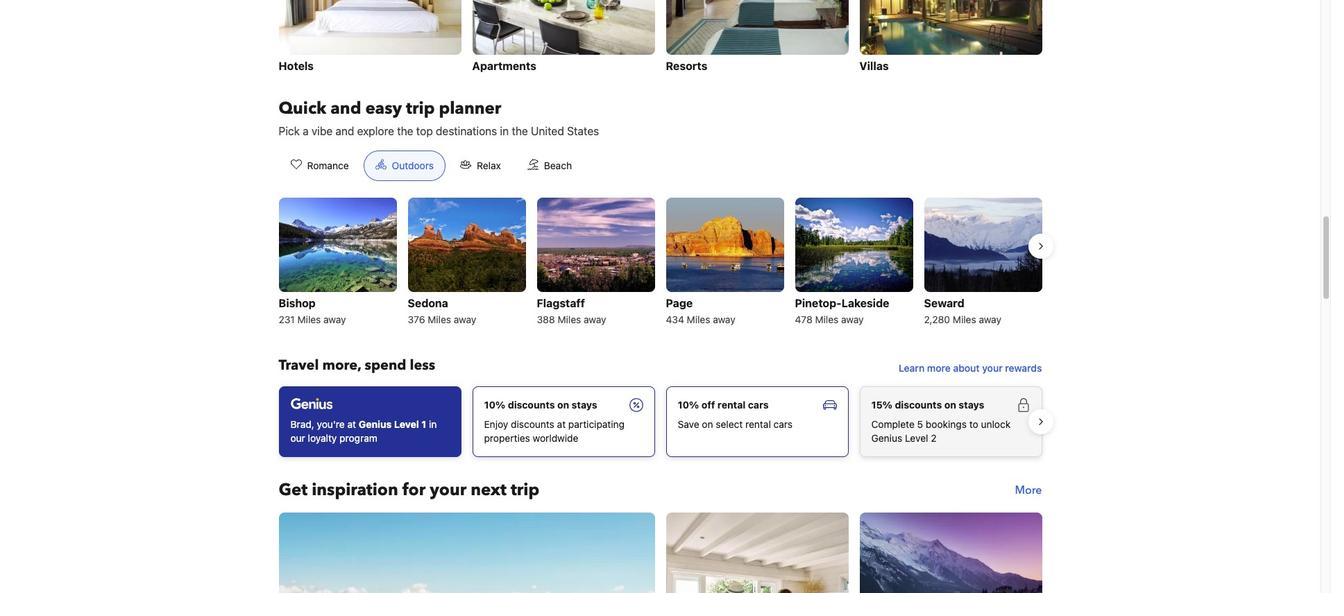 Task type: describe. For each thing, give the bounding box(es) containing it.
your for about
[[982, 362, 1003, 374]]

away for sedona
[[454, 314, 476, 325]]

seward 2,280 miles away
[[924, 297, 1001, 325]]

villas
[[860, 60, 889, 72]]

complete 5 bookings to unlock genius level 2
[[871, 418, 1011, 444]]

enjoy
[[484, 418, 508, 430]]

level inside complete 5 bookings to unlock genius level 2
[[905, 432, 928, 444]]

to
[[969, 418, 978, 430]]

rewards
[[1005, 362, 1042, 374]]

478
[[795, 314, 813, 325]]

seward
[[924, 297, 965, 309]]

in inside quick and easy trip planner pick a vibe and explore the top destinations in the united states
[[500, 125, 509, 137]]

10% off rental cars
[[678, 399, 769, 411]]

on for bookings
[[944, 399, 956, 411]]

lakeside
[[842, 297, 889, 309]]

learn more about your rewards link
[[893, 356, 1048, 381]]

spend
[[365, 356, 406, 375]]

0 horizontal spatial level
[[394, 418, 419, 430]]

region containing bishop
[[268, 192, 1053, 334]]

romance button
[[279, 151, 361, 181]]

15%
[[871, 399, 893, 411]]

travel
[[279, 356, 319, 375]]

apartments
[[472, 60, 536, 72]]

explore
[[357, 125, 394, 137]]

states
[[567, 125, 599, 137]]

a
[[303, 125, 309, 137]]

discounts inside enjoy discounts at participating properties worldwide
[[511, 418, 554, 430]]

1 the from the left
[[397, 125, 413, 137]]

1 vertical spatial trip
[[511, 479, 539, 502]]

enjoy discounts at participating properties worldwide
[[484, 418, 625, 444]]

relax button
[[448, 151, 513, 181]]

sedona 376 miles away
[[408, 297, 476, 325]]

resorts
[[666, 60, 708, 72]]

learn
[[899, 362, 925, 374]]

trip inside quick and easy trip planner pick a vibe and explore the top destinations in the united states
[[406, 97, 435, 120]]

properties
[[484, 432, 530, 444]]

unlock
[[981, 418, 1011, 430]]

stays for 15% discounts on stays
[[959, 399, 984, 411]]

0 horizontal spatial cars
[[748, 399, 769, 411]]

bishop
[[279, 297, 316, 309]]

relax
[[477, 160, 501, 171]]

pinetop-
[[795, 297, 842, 309]]

your for for
[[430, 479, 466, 502]]

away inside pinetop-lakeside 478 miles away
[[841, 314, 864, 325]]

get inspiration for your next trip
[[279, 479, 539, 502]]

0 vertical spatial rental
[[718, 399, 746, 411]]

outdoors
[[392, 160, 434, 171]]

united
[[531, 125, 564, 137]]

stays for 10% discounts on stays
[[572, 399, 597, 411]]

get
[[279, 479, 308, 502]]

miles inside pinetop-lakeside 478 miles away
[[815, 314, 839, 325]]

complete
[[871, 418, 915, 430]]

1 vertical spatial rental
[[745, 418, 771, 430]]

434
[[666, 314, 684, 325]]

worldwide
[[533, 432, 578, 444]]

next
[[471, 479, 507, 502]]

1 horizontal spatial on
[[702, 418, 713, 430]]

hotels link
[[279, 0, 461, 76]]

15% discounts on stays
[[871, 399, 984, 411]]

miles for sedona
[[428, 314, 451, 325]]

1
[[421, 418, 426, 430]]

bishop 231 miles away
[[279, 297, 346, 325]]

376
[[408, 314, 425, 325]]

0 vertical spatial genius
[[359, 418, 392, 430]]

our
[[290, 432, 305, 444]]

sedona
[[408, 297, 448, 309]]

brad,
[[290, 418, 314, 430]]

miles for seward
[[953, 314, 976, 325]]

flagstaff
[[537, 297, 585, 309]]

0 vertical spatial and
[[331, 97, 361, 120]]

10% discounts on stays
[[484, 399, 597, 411]]

you're
[[317, 418, 345, 430]]

10% for 10% discounts on stays
[[484, 399, 505, 411]]

at for you're
[[347, 418, 356, 430]]

resorts link
[[666, 0, 848, 76]]

select
[[716, 418, 743, 430]]



Task type: locate. For each thing, give the bounding box(es) containing it.
away inside bishop 231 miles away
[[324, 314, 346, 325]]

cars right select
[[774, 418, 793, 430]]

on right save at the bottom right of the page
[[702, 418, 713, 430]]

miles
[[297, 314, 321, 325], [428, 314, 451, 325], [558, 314, 581, 325], [687, 314, 710, 325], [815, 314, 839, 325], [953, 314, 976, 325]]

0 horizontal spatial your
[[430, 479, 466, 502]]

discounts for 5
[[895, 399, 942, 411]]

stays
[[572, 399, 597, 411], [959, 399, 984, 411]]

4 away from the left
[[713, 314, 735, 325]]

1 horizontal spatial genius
[[871, 432, 902, 444]]

away right 376 on the bottom
[[454, 314, 476, 325]]

1 miles from the left
[[297, 314, 321, 325]]

0 horizontal spatial on
[[557, 399, 569, 411]]

0 horizontal spatial at
[[347, 418, 356, 430]]

0 horizontal spatial genius
[[359, 418, 392, 430]]

0 vertical spatial in
[[500, 125, 509, 137]]

inspiration
[[312, 479, 398, 502]]

outdoors button
[[363, 151, 446, 181]]

away inside flagstaff 388 miles away
[[584, 314, 606, 325]]

apartments link
[[472, 0, 655, 76]]

away up learn more about your rewards
[[979, 314, 1001, 325]]

2 horizontal spatial on
[[944, 399, 956, 411]]

away inside sedona 376 miles away
[[454, 314, 476, 325]]

in our loyalty program
[[290, 418, 437, 444]]

2 stays from the left
[[959, 399, 984, 411]]

miles down bishop
[[297, 314, 321, 325]]

your right for at the left
[[430, 479, 466, 502]]

more,
[[322, 356, 361, 375]]

loyalty
[[308, 432, 337, 444]]

planner
[[439, 97, 501, 120]]

1 horizontal spatial the
[[512, 125, 528, 137]]

1 vertical spatial cars
[[774, 418, 793, 430]]

miles down sedona
[[428, 314, 451, 325]]

2 miles from the left
[[428, 314, 451, 325]]

save
[[678, 418, 699, 430]]

1 horizontal spatial your
[[982, 362, 1003, 374]]

level
[[394, 418, 419, 430], [905, 432, 928, 444]]

miles inside flagstaff 388 miles away
[[558, 314, 581, 325]]

6 away from the left
[[979, 314, 1001, 325]]

stays up to
[[959, 399, 984, 411]]

1 vertical spatial region
[[268, 381, 1053, 463]]

vibe
[[312, 125, 333, 137]]

participating
[[568, 418, 625, 430]]

5 away from the left
[[841, 314, 864, 325]]

cars up save on select rental cars
[[748, 399, 769, 411]]

region
[[268, 192, 1053, 334], [268, 381, 1053, 463]]

away for flagstaff
[[584, 314, 606, 325]]

1 horizontal spatial in
[[500, 125, 509, 137]]

2 the from the left
[[512, 125, 528, 137]]

6 miles from the left
[[953, 314, 976, 325]]

0 vertical spatial trip
[[406, 97, 435, 120]]

away for seward
[[979, 314, 1001, 325]]

0 vertical spatial cars
[[748, 399, 769, 411]]

on up the bookings
[[944, 399, 956, 411]]

1 10% from the left
[[484, 399, 505, 411]]

on for at
[[557, 399, 569, 411]]

1 vertical spatial level
[[905, 432, 928, 444]]

10% for 10% off rental cars
[[678, 399, 699, 411]]

1 away from the left
[[324, 314, 346, 325]]

10% up enjoy
[[484, 399, 505, 411]]

miles for bishop
[[297, 314, 321, 325]]

more link
[[1015, 479, 1042, 502]]

0 vertical spatial region
[[268, 192, 1053, 334]]

discounts
[[508, 399, 555, 411], [895, 399, 942, 411], [511, 418, 554, 430]]

2
[[931, 432, 937, 444]]

0 horizontal spatial 10%
[[484, 399, 505, 411]]

1 horizontal spatial cars
[[774, 418, 793, 430]]

flagstaff 388 miles away
[[537, 297, 606, 325]]

1 horizontal spatial at
[[557, 418, 566, 430]]

discounts up 5 at the right
[[895, 399, 942, 411]]

miles inside bishop 231 miles away
[[297, 314, 321, 325]]

region containing 10% discounts on stays
[[268, 381, 1053, 463]]

away for bishop
[[324, 314, 346, 325]]

in right 1
[[429, 418, 437, 430]]

miles for flagstaff
[[558, 314, 581, 325]]

trip
[[406, 97, 435, 120], [511, 479, 539, 502]]

away up more,
[[324, 314, 346, 325]]

5 miles from the left
[[815, 314, 839, 325]]

discounts down the 10% discounts on stays
[[511, 418, 554, 430]]

beach button
[[516, 151, 584, 181]]

and right the vibe
[[335, 125, 354, 137]]

brad, you're at genius level 1
[[290, 418, 426, 430]]

1 vertical spatial genius
[[871, 432, 902, 444]]

destinations
[[436, 125, 497, 137]]

miles inside seward 2,280 miles away
[[953, 314, 976, 325]]

level down 5 at the right
[[905, 432, 928, 444]]

1 vertical spatial and
[[335, 125, 354, 137]]

2 region from the top
[[268, 381, 1053, 463]]

trip up top on the top left
[[406, 97, 435, 120]]

save on select rental cars
[[678, 418, 793, 430]]

at up program
[[347, 418, 356, 430]]

for
[[402, 479, 426, 502]]

0 vertical spatial level
[[394, 418, 419, 430]]

10% up save at the bottom right of the page
[[678, 399, 699, 411]]

388
[[537, 314, 555, 325]]

beach
[[544, 160, 572, 171]]

miles for page
[[687, 314, 710, 325]]

discounts for discounts
[[508, 399, 555, 411]]

2,280
[[924, 314, 950, 325]]

less
[[410, 356, 435, 375]]

on up enjoy discounts at participating properties worldwide
[[557, 399, 569, 411]]

about
[[953, 362, 980, 374]]

in up relax
[[500, 125, 509, 137]]

1 horizontal spatial 10%
[[678, 399, 699, 411]]

page 434 miles away
[[666, 297, 735, 325]]

page
[[666, 297, 693, 309]]

genius
[[359, 418, 392, 430], [871, 432, 902, 444]]

travel more, spend less
[[279, 356, 435, 375]]

1 horizontal spatial trip
[[511, 479, 539, 502]]

away down flagstaff
[[584, 314, 606, 325]]

discounts up enjoy discounts at participating properties worldwide
[[508, 399, 555, 411]]

in
[[500, 125, 509, 137], [429, 418, 437, 430]]

miles down flagstaff
[[558, 314, 581, 325]]

away inside page 434 miles away
[[713, 314, 735, 325]]

and up the vibe
[[331, 97, 361, 120]]

miles inside sedona 376 miles away
[[428, 314, 451, 325]]

rental up select
[[718, 399, 746, 411]]

at up the worldwide on the left
[[557, 418, 566, 430]]

your right about
[[982, 362, 1003, 374]]

the
[[397, 125, 413, 137], [512, 125, 528, 137]]

genius up program
[[359, 418, 392, 430]]

2 at from the left
[[557, 418, 566, 430]]

your
[[982, 362, 1003, 374], [430, 479, 466, 502]]

4 miles from the left
[[687, 314, 710, 325]]

3 miles from the left
[[558, 314, 581, 325]]

easy
[[365, 97, 402, 120]]

1 stays from the left
[[572, 399, 597, 411]]

the left top on the top left
[[397, 125, 413, 137]]

romance
[[307, 160, 349, 171]]

tab list containing romance
[[268, 151, 595, 182]]

2 away from the left
[[454, 314, 476, 325]]

quick and easy trip planner pick a vibe and explore the top destinations in the united states
[[279, 97, 599, 137]]

genius down complete
[[871, 432, 902, 444]]

rental
[[718, 399, 746, 411], [745, 418, 771, 430]]

1 horizontal spatial stays
[[959, 399, 984, 411]]

0 vertical spatial your
[[982, 362, 1003, 374]]

bookings
[[926, 418, 967, 430]]

miles inside page 434 miles away
[[687, 314, 710, 325]]

1 horizontal spatial level
[[905, 432, 928, 444]]

0 horizontal spatial the
[[397, 125, 413, 137]]

pinetop-lakeside 478 miles away
[[795, 297, 889, 325]]

1 vertical spatial in
[[429, 418, 437, 430]]

1 at from the left
[[347, 418, 356, 430]]

on
[[557, 399, 569, 411], [944, 399, 956, 411], [702, 418, 713, 430]]

231
[[279, 314, 295, 325]]

pick
[[279, 125, 300, 137]]

at for discounts
[[557, 418, 566, 430]]

program
[[339, 432, 377, 444]]

away inside seward 2,280 miles away
[[979, 314, 1001, 325]]

cars
[[748, 399, 769, 411], [774, 418, 793, 430]]

3 away from the left
[[584, 314, 606, 325]]

miles right 434 at the right bottom of page
[[687, 314, 710, 325]]

and
[[331, 97, 361, 120], [335, 125, 354, 137]]

learn more about your rewards
[[899, 362, 1042, 374]]

miles down "pinetop-"
[[815, 314, 839, 325]]

trip right the next
[[511, 479, 539, 502]]

stays up participating
[[572, 399, 597, 411]]

0 horizontal spatial trip
[[406, 97, 435, 120]]

level left 1
[[394, 418, 419, 430]]

villas link
[[860, 0, 1042, 76]]

the left united
[[512, 125, 528, 137]]

more
[[1015, 483, 1042, 498]]

hotels
[[279, 60, 314, 72]]

away
[[324, 314, 346, 325], [454, 314, 476, 325], [584, 314, 606, 325], [713, 314, 735, 325], [841, 314, 864, 325], [979, 314, 1001, 325]]

5
[[917, 418, 923, 430]]

genius inside complete 5 bookings to unlock genius level 2
[[871, 432, 902, 444]]

blue genius logo image
[[290, 398, 332, 409], [290, 398, 332, 409]]

miles down seward
[[953, 314, 976, 325]]

away for page
[[713, 314, 735, 325]]

away down lakeside
[[841, 314, 864, 325]]

off
[[701, 399, 715, 411]]

0 horizontal spatial stays
[[572, 399, 597, 411]]

top
[[416, 125, 433, 137]]

at inside enjoy discounts at participating properties worldwide
[[557, 418, 566, 430]]

10%
[[484, 399, 505, 411], [678, 399, 699, 411]]

more
[[927, 362, 951, 374]]

at
[[347, 418, 356, 430], [557, 418, 566, 430]]

2 10% from the left
[[678, 399, 699, 411]]

tab list
[[268, 151, 595, 182]]

away right 434 at the right bottom of page
[[713, 314, 735, 325]]

0 horizontal spatial in
[[429, 418, 437, 430]]

rental right select
[[745, 418, 771, 430]]

1 vertical spatial your
[[430, 479, 466, 502]]

quick
[[279, 97, 326, 120]]

in inside in our loyalty program
[[429, 418, 437, 430]]

1 region from the top
[[268, 192, 1053, 334]]



Task type: vqa. For each thing, say whether or not it's contained in the screenshot.
Learn more about your rewards
yes



